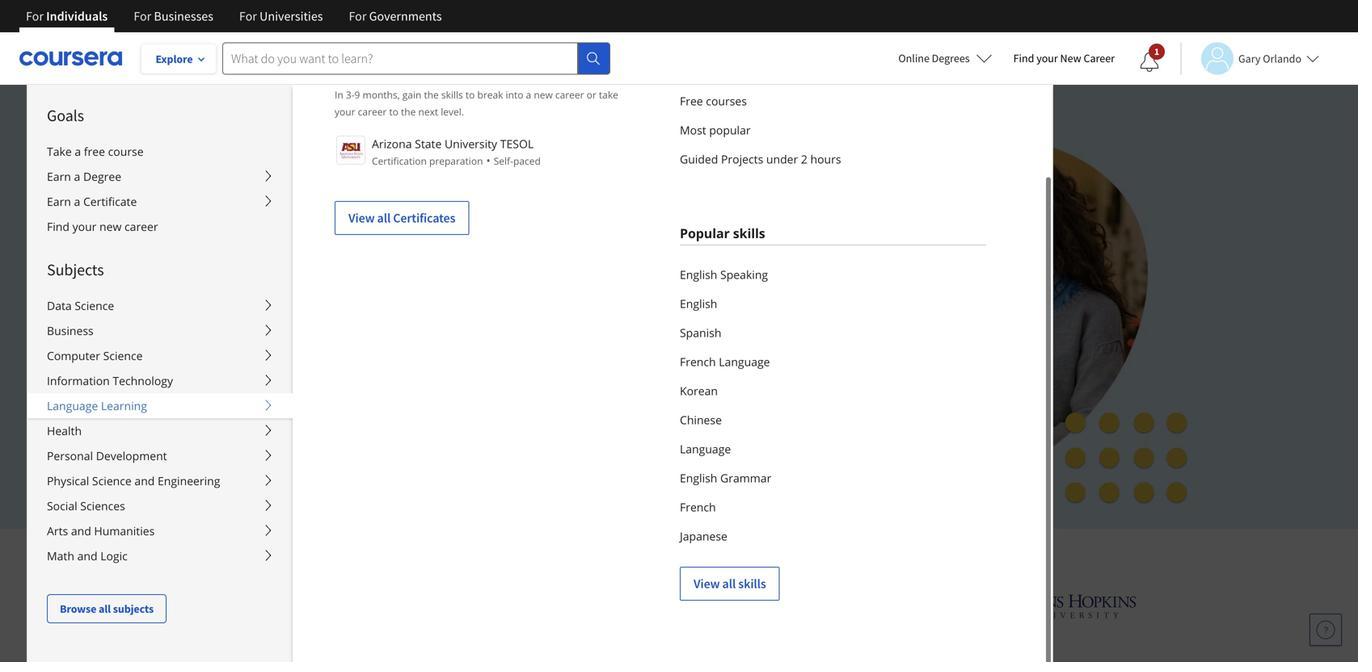 Task type: locate. For each thing, give the bounding box(es) containing it.
unlimited access to 7,000+ world-class courses, hands-on projects, and job-ready certificate programs—all included in your subscription
[[210, 227, 705, 308]]

1 vertical spatial new
[[99, 219, 122, 234]]

french for french language
[[680, 355, 716, 370]]

1 horizontal spatial view
[[694, 576, 720, 593]]

humanities
[[94, 524, 155, 539]]

view inside list
[[694, 576, 720, 593]]

leading universities and companies with coursera plus
[[506, 542, 1003, 568]]

science up business
[[75, 298, 114, 314]]

free courses
[[680, 93, 747, 109]]

your down 3-
[[335, 105, 355, 118]]

for for universities
[[239, 8, 257, 24]]

skills up speaking
[[733, 225, 765, 242]]

0 vertical spatial earn
[[47, 169, 71, 184]]

guided
[[680, 152, 718, 167]]

earn a certificate
[[47, 194, 137, 209]]

1 for from the left
[[26, 8, 44, 24]]

a left degree
[[74, 169, 80, 184]]

for businesses
[[134, 8, 213, 24]]

in
[[335, 88, 343, 101]]

and right arts
[[71, 524, 91, 539]]

science down the personal development
[[92, 474, 132, 489]]

subjects
[[113, 602, 154, 617]]

free
[[84, 144, 105, 159]]

social sciences
[[47, 499, 125, 514]]

english
[[680, 267, 717, 283], [680, 296, 717, 312], [680, 471, 717, 486]]

in
[[690, 255, 705, 280]]

science for physical
[[92, 474, 132, 489]]

2 vertical spatial language
[[680, 442, 731, 457]]

1 vertical spatial to
[[389, 105, 399, 118]]

a for earn a degree
[[74, 169, 80, 184]]

explore button
[[141, 44, 216, 74]]

0 horizontal spatial find
[[47, 219, 69, 234]]

2 french from the top
[[680, 500, 716, 515]]

1 horizontal spatial day
[[329, 438, 349, 453]]

chinese link
[[680, 406, 986, 435]]

physical science and engineering
[[47, 474, 220, 489]]

earn down 'earn a degree'
[[47, 194, 71, 209]]

2 horizontal spatial career
[[555, 88, 584, 101]]

all right browse
[[99, 602, 111, 617]]

new right the 'into'
[[534, 88, 553, 101]]

your inside explore menu element
[[72, 219, 97, 234]]

0 horizontal spatial new
[[99, 219, 122, 234]]

chinese
[[680, 413, 722, 428]]

1 horizontal spatial with
[[833, 542, 872, 568]]

for for businesses
[[134, 8, 151, 24]]

english up spanish
[[680, 296, 717, 312]]

all down leading universities and companies with coursera plus
[[722, 576, 736, 593]]

0 horizontal spatial view
[[348, 210, 375, 226]]

data
[[47, 298, 72, 314]]

science up information technology
[[103, 348, 143, 364]]

1 horizontal spatial the
[[424, 88, 439, 101]]

a inside in 3-9 months, gain the skills to break into a new career or take your career to the next level.
[[526, 88, 531, 101]]

businesses
[[154, 8, 213, 24]]

certificates
[[393, 210, 455, 226]]

1 vertical spatial all
[[722, 576, 736, 593]]

science inside data science popup button
[[75, 298, 114, 314]]

with left the 14-
[[284, 438, 309, 453]]

for left governments at the left top of page
[[349, 8, 367, 24]]

free up most
[[680, 93, 703, 109]]

all inside list
[[722, 576, 736, 593]]

2 horizontal spatial to
[[466, 88, 475, 101]]

language inside popup button
[[47, 399, 98, 414]]

0 horizontal spatial career
[[125, 219, 158, 234]]

language
[[719, 355, 770, 370], [47, 399, 98, 414], [680, 442, 731, 457]]

0 vertical spatial all
[[377, 210, 391, 226]]

What do you want to learn? text field
[[222, 42, 578, 75]]

1 horizontal spatial free
[[680, 93, 703, 109]]

/year with 14-day money-back guarantee button
[[210, 437, 483, 454]]

browse all subjects
[[60, 602, 154, 617]]

and down development
[[135, 474, 155, 489]]

career inside explore menu element
[[125, 219, 158, 234]]

and left logic
[[77, 549, 97, 564]]

1 horizontal spatial find
[[1013, 51, 1034, 65]]

career down the earn a certificate dropdown button
[[125, 219, 158, 234]]

french language link
[[680, 348, 986, 377]]

courses,
[[533, 227, 602, 251]]

1 french from the top
[[680, 355, 716, 370]]

0 vertical spatial science
[[75, 298, 114, 314]]

0 vertical spatial skills
[[441, 88, 463, 101]]

None search field
[[222, 42, 610, 75]]

view up the access on the left
[[348, 210, 375, 226]]

2 for from the left
[[134, 8, 151, 24]]

science inside physical science and engineering dropdown button
[[92, 474, 132, 489]]

for for individuals
[[26, 8, 44, 24]]

1 vertical spatial day
[[329, 438, 349, 453]]

/month,
[[230, 362, 275, 378]]

show notifications image
[[1140, 53, 1159, 72]]

personal development
[[47, 449, 167, 464]]

1 vertical spatial french
[[680, 500, 716, 515]]

0 vertical spatial find
[[1013, 51, 1034, 65]]

to left break
[[466, 88, 475, 101]]

find inside find your new career link
[[1013, 51, 1034, 65]]

new
[[534, 88, 553, 101], [99, 219, 122, 234]]

1 horizontal spatial career
[[358, 105, 387, 118]]

trial
[[328, 400, 353, 416]]

the up the next
[[424, 88, 439, 101]]

skills inside list
[[738, 576, 766, 593]]

0 horizontal spatial free
[[301, 400, 325, 416]]

coursera plus image
[[210, 152, 456, 176]]

career down months, in the left of the page
[[358, 105, 387, 118]]

a left free
[[75, 144, 81, 159]]

with
[[284, 438, 309, 453], [833, 542, 872, 568]]

1 vertical spatial science
[[103, 348, 143, 364]]

0 vertical spatial new
[[534, 88, 553, 101]]

english for english speaking
[[680, 267, 717, 283]]

day right start
[[278, 400, 298, 416]]

language down spanish
[[719, 355, 770, 370]]

9
[[355, 88, 360, 101]]

free left "trial" at the bottom left of the page
[[301, 400, 325, 416]]

earn inside earn a degree popup button
[[47, 169, 71, 184]]

for governments
[[349, 8, 442, 24]]

0 vertical spatial to
[[466, 88, 475, 101]]

find inside find your new career link
[[47, 219, 69, 234]]

technology
[[113, 374, 173, 389]]

2 horizontal spatial all
[[722, 576, 736, 593]]

0 horizontal spatial to
[[354, 227, 371, 251]]

your down projects,
[[210, 284, 248, 308]]

skills
[[441, 88, 463, 101], [733, 225, 765, 242], [738, 576, 766, 593]]

coursera
[[877, 542, 960, 568]]

with down french link
[[833, 542, 872, 568]]

view all certificates link
[[335, 201, 469, 235]]

1 vertical spatial career
[[358, 105, 387, 118]]

2 vertical spatial career
[[125, 219, 158, 234]]

learning
[[101, 399, 147, 414]]

1 english from the top
[[680, 267, 717, 283]]

1 vertical spatial the
[[401, 105, 416, 118]]

0 vertical spatial french
[[680, 355, 716, 370]]

group
[[27, 0, 1358, 663]]

2 earn from the top
[[47, 194, 71, 209]]

0 vertical spatial view
[[348, 210, 375, 226]]

2 english from the top
[[680, 296, 717, 312]]

0 vertical spatial with
[[284, 438, 309, 453]]

paced
[[513, 154, 541, 168]]

for left businesses
[[134, 8, 151, 24]]

2 vertical spatial science
[[92, 474, 132, 489]]

view all skills link
[[680, 568, 780, 601]]

a down 'earn a degree'
[[74, 194, 80, 209]]

new
[[1060, 51, 1081, 65]]

1 vertical spatial english
[[680, 296, 717, 312]]

0 horizontal spatial the
[[401, 105, 416, 118]]

to down months, in the left of the page
[[389, 105, 399, 118]]

johns hopkins university image
[[983, 592, 1137, 622]]

for left universities
[[239, 8, 257, 24]]

1 vertical spatial free
[[301, 400, 325, 416]]

a inside dropdown button
[[74, 194, 80, 209]]

3-
[[346, 88, 355, 101]]

your inside unlimited access to 7,000+ world-class courses, hands-on projects, and job-ready certificate programs—all included in your subscription
[[210, 284, 248, 308]]

0 horizontal spatial all
[[99, 602, 111, 617]]

arts and humanities button
[[27, 519, 293, 544]]

find
[[1013, 51, 1034, 65], [47, 219, 69, 234]]

earn a certificate button
[[27, 189, 293, 214]]

french up japanese
[[680, 500, 716, 515]]

2 vertical spatial to
[[354, 227, 371, 251]]

and inside popup button
[[71, 524, 91, 539]]

arts and humanities
[[47, 524, 155, 539]]

7-
[[267, 400, 278, 416]]

0 vertical spatial career
[[555, 88, 584, 101]]

all inside list
[[377, 210, 391, 226]]

list containing free courses
[[680, 87, 986, 174]]

orlando
[[1263, 51, 1302, 66]]

day left money- on the left of the page
[[329, 438, 349, 453]]

cancel
[[278, 362, 314, 378]]

goals
[[47, 106, 84, 126]]

career
[[1084, 51, 1115, 65]]

science for data
[[75, 298, 114, 314]]

1 button
[[1127, 43, 1172, 82]]

data science
[[47, 298, 114, 314]]

3 english from the top
[[680, 471, 717, 486]]

to
[[466, 88, 475, 101], [389, 105, 399, 118], [354, 227, 371, 251]]

companies
[[730, 542, 828, 568]]

view all skills
[[694, 576, 766, 593]]

2 vertical spatial all
[[99, 602, 111, 617]]

your
[[1037, 51, 1058, 65], [335, 105, 355, 118], [72, 219, 97, 234], [210, 284, 248, 308]]

skills down leading universities and companies with coursera plus
[[738, 576, 766, 593]]

1 vertical spatial with
[[833, 542, 872, 568]]

all up 7,000+ at the top left of the page
[[377, 210, 391, 226]]

or
[[587, 88, 596, 101]]

2 vertical spatial skills
[[738, 576, 766, 593]]

and up subscription
[[286, 255, 317, 280]]

1 earn from the top
[[47, 169, 71, 184]]

0 horizontal spatial with
[[284, 438, 309, 453]]

engineering
[[158, 474, 220, 489]]

find left new
[[1013, 51, 1034, 65]]

french up korean
[[680, 355, 716, 370]]

new down 'certificate'
[[99, 219, 122, 234]]

1 horizontal spatial all
[[377, 210, 391, 226]]

0 vertical spatial free
[[680, 93, 703, 109]]

view all skills list
[[680, 260, 986, 601]]

state
[[415, 136, 442, 152]]

1 vertical spatial earn
[[47, 194, 71, 209]]

7,000+
[[376, 227, 431, 251]]

earn
[[47, 169, 71, 184], [47, 194, 71, 209]]

0 vertical spatial the
[[424, 88, 439, 101]]

individuals
[[46, 8, 108, 24]]

english speaking
[[680, 267, 768, 283]]

all inside button
[[99, 602, 111, 617]]

4 for from the left
[[349, 8, 367, 24]]

language for language learning
[[47, 399, 98, 414]]

next
[[418, 105, 438, 118]]

information technology button
[[27, 369, 293, 394]]

a for take a free course
[[75, 144, 81, 159]]

all for skills
[[722, 576, 736, 593]]

for left individuals
[[26, 8, 44, 24]]

included
[[614, 255, 685, 280]]

a inside popup button
[[74, 169, 80, 184]]

list
[[680, 87, 986, 174]]

sciences
[[80, 499, 125, 514]]

earn inside dropdown button
[[47, 194, 71, 209]]

0 vertical spatial language
[[719, 355, 770, 370]]

unlimited
[[210, 227, 291, 251]]

find your new career
[[47, 219, 158, 234]]

for universities
[[239, 8, 323, 24]]

back
[[395, 438, 421, 453]]

programs—all
[[492, 255, 609, 280]]

to up ready
[[354, 227, 371, 251]]

science inside computer science dropdown button
[[103, 348, 143, 364]]

view inside list
[[348, 210, 375, 226]]

job-
[[322, 255, 354, 280]]

0 horizontal spatial day
[[278, 400, 298, 416]]

language down chinese on the bottom right of the page
[[680, 442, 731, 457]]

take
[[47, 144, 72, 159]]

1 vertical spatial view
[[694, 576, 720, 593]]

the down gain
[[401, 105, 416, 118]]

earn down take
[[47, 169, 71, 184]]

1 vertical spatial find
[[47, 219, 69, 234]]

your down earn a certificate
[[72, 219, 97, 234]]

english left grammar
[[680, 471, 717, 486]]

earn for earn a certificate
[[47, 194, 71, 209]]

2 vertical spatial english
[[680, 471, 717, 486]]

projects
[[721, 152, 763, 167]]

language down information
[[47, 399, 98, 414]]

certificate
[[406, 255, 487, 280]]

english down popular
[[680, 267, 717, 283]]

health
[[47, 424, 82, 439]]

french
[[680, 355, 716, 370], [680, 500, 716, 515]]

find down earn a certificate
[[47, 219, 69, 234]]

free inside popular skills menu item
[[680, 93, 703, 109]]

university of illinois at urbana-champaign image
[[222, 594, 348, 620]]

a for earn a certificate
[[74, 194, 80, 209]]

career left or at the left
[[555, 88, 584, 101]]

on
[[663, 227, 685, 251]]

earn a degree button
[[27, 164, 293, 189]]

3 for from the left
[[239, 8, 257, 24]]

math and logic
[[47, 549, 128, 564]]

2
[[801, 152, 808, 167]]

universities
[[582, 542, 685, 568]]

0 vertical spatial english
[[680, 267, 717, 283]]

1 horizontal spatial new
[[534, 88, 553, 101]]

computer science
[[47, 348, 143, 364]]

view down japanese
[[694, 576, 720, 593]]

1 vertical spatial language
[[47, 399, 98, 414]]

a right the 'into'
[[526, 88, 531, 101]]

skills up level.
[[441, 88, 463, 101]]



Task type: describe. For each thing, give the bounding box(es) containing it.
with inside button
[[284, 438, 309, 453]]

and up the view all skills
[[690, 542, 725, 568]]

world-
[[436, 227, 489, 251]]

language for language link
[[680, 442, 731, 457]]

popular
[[680, 225, 730, 242]]

logic
[[100, 549, 128, 564]]

skills inside in 3-9 months, gain the skills to break into a new career or take your career to the next level.
[[441, 88, 463, 101]]

banner navigation
[[13, 0, 455, 32]]

english for english
[[680, 296, 717, 312]]

for individuals
[[26, 8, 108, 24]]

view all certificates list
[[335, 134, 641, 235]]

course
[[108, 144, 144, 159]]

earn for earn a degree
[[47, 169, 71, 184]]

physical
[[47, 474, 89, 489]]

science for computer
[[103, 348, 143, 364]]

and inside dropdown button
[[77, 549, 97, 564]]

personal development button
[[27, 444, 293, 469]]

popular skills
[[680, 225, 765, 242]]

take
[[599, 88, 618, 101]]

grammar
[[720, 471, 771, 486]]

business button
[[27, 319, 293, 344]]

subscription
[[253, 284, 355, 308]]

new inside explore menu element
[[99, 219, 122, 234]]

free courses link
[[680, 87, 986, 116]]

speaking
[[720, 267, 768, 283]]

break
[[477, 88, 503, 101]]

university of michigan image
[[666, 585, 709, 629]]

money-
[[352, 438, 395, 453]]

french language
[[680, 355, 770, 370]]

find for find your new career
[[47, 219, 69, 234]]

language learning button
[[27, 394, 293, 419]]

french for french
[[680, 500, 716, 515]]

0 vertical spatial day
[[278, 400, 298, 416]]

coursera image
[[19, 45, 122, 71]]

find your new career link
[[27, 214, 293, 239]]

view all certificates
[[348, 210, 455, 226]]

certificate
[[83, 194, 137, 209]]

english link
[[680, 289, 986, 319]]

development
[[96, 449, 167, 464]]

most popular
[[680, 122, 751, 138]]

gary
[[1239, 51, 1261, 66]]

and inside dropdown button
[[135, 474, 155, 489]]

universities
[[260, 8, 323, 24]]

explore menu element
[[27, 85, 293, 624]]

and inside unlimited access to 7,000+ world-class courses, hands-on projects, and job-ready certificate programs—all included in your subscription
[[286, 255, 317, 280]]

korean
[[680, 384, 718, 399]]

view for view all skills
[[694, 576, 720, 593]]

personal
[[47, 449, 93, 464]]

japanese link
[[680, 522, 986, 551]]

find for find your new career
[[1013, 51, 1034, 65]]

in 3-9 months, gain the skills to break into a new career or take your career to the next level.
[[335, 88, 618, 118]]

all for subjects
[[99, 602, 111, 617]]

help center image
[[1316, 621, 1336, 640]]

sas image
[[761, 594, 823, 620]]

tesol
[[500, 136, 534, 152]]

courses
[[706, 93, 747, 109]]

hands-
[[606, 227, 663, 251]]

social
[[47, 499, 77, 514]]

1 horizontal spatial to
[[389, 105, 399, 118]]

projects,
[[210, 255, 281, 280]]

find your new career link
[[1005, 49, 1123, 69]]

view for view all certificates
[[348, 210, 375, 226]]

all for certificates
[[377, 210, 391, 226]]

business
[[47, 323, 94, 339]]

1
[[1154, 45, 1159, 58]]

leading
[[511, 542, 577, 568]]

1 vertical spatial skills
[[733, 225, 765, 242]]

your inside in 3-9 months, gain the skills to break into a new career or take your career to the next level.
[[335, 105, 355, 118]]

spanish link
[[680, 319, 986, 348]]

popular skills menu item
[[292, 0, 1358, 663]]

most popular link
[[680, 116, 986, 145]]

your left new
[[1037, 51, 1058, 65]]

information
[[47, 374, 110, 389]]

online degrees button
[[886, 40, 1005, 76]]

computer science button
[[27, 344, 293, 369]]

language learning
[[47, 399, 147, 414]]

take a free course link
[[27, 139, 293, 164]]

language link
[[680, 435, 986, 464]]

information technology
[[47, 374, 173, 389]]

to inside unlimited access to 7,000+ world-class courses, hands-on projects, and job-ready certificate programs—all included in your subscription
[[354, 227, 371, 251]]

start
[[236, 400, 264, 416]]

online
[[898, 51, 930, 65]]

/month, cancel anytime
[[230, 362, 364, 378]]

start 7-day free trial
[[236, 400, 353, 416]]

guided projects under 2 hours link
[[680, 145, 986, 174]]

group containing goals
[[27, 0, 1358, 663]]

/year with 14-day money-back guarantee
[[251, 438, 483, 453]]

english grammar
[[680, 471, 771, 486]]

partnername logo image
[[336, 136, 365, 165]]

new inside in 3-9 months, gain the skills to break into a new career or take your career to the next level.
[[534, 88, 553, 101]]

degrees
[[932, 51, 970, 65]]

certification
[[372, 154, 427, 168]]

english grammar link
[[680, 464, 986, 493]]

self-
[[494, 154, 513, 168]]

for for governments
[[349, 8, 367, 24]]

social sciences button
[[27, 494, 293, 519]]

health button
[[27, 419, 293, 444]]

/year
[[251, 438, 281, 453]]

browse all subjects button
[[47, 595, 167, 624]]

preparation
[[429, 154, 483, 168]]

english for english grammar
[[680, 471, 717, 486]]

free inside button
[[301, 400, 325, 416]]

subjects
[[47, 260, 104, 280]]

guided projects under 2 hours
[[680, 152, 841, 167]]



Task type: vqa. For each thing, say whether or not it's contained in the screenshot.
Google IMAGE
no



